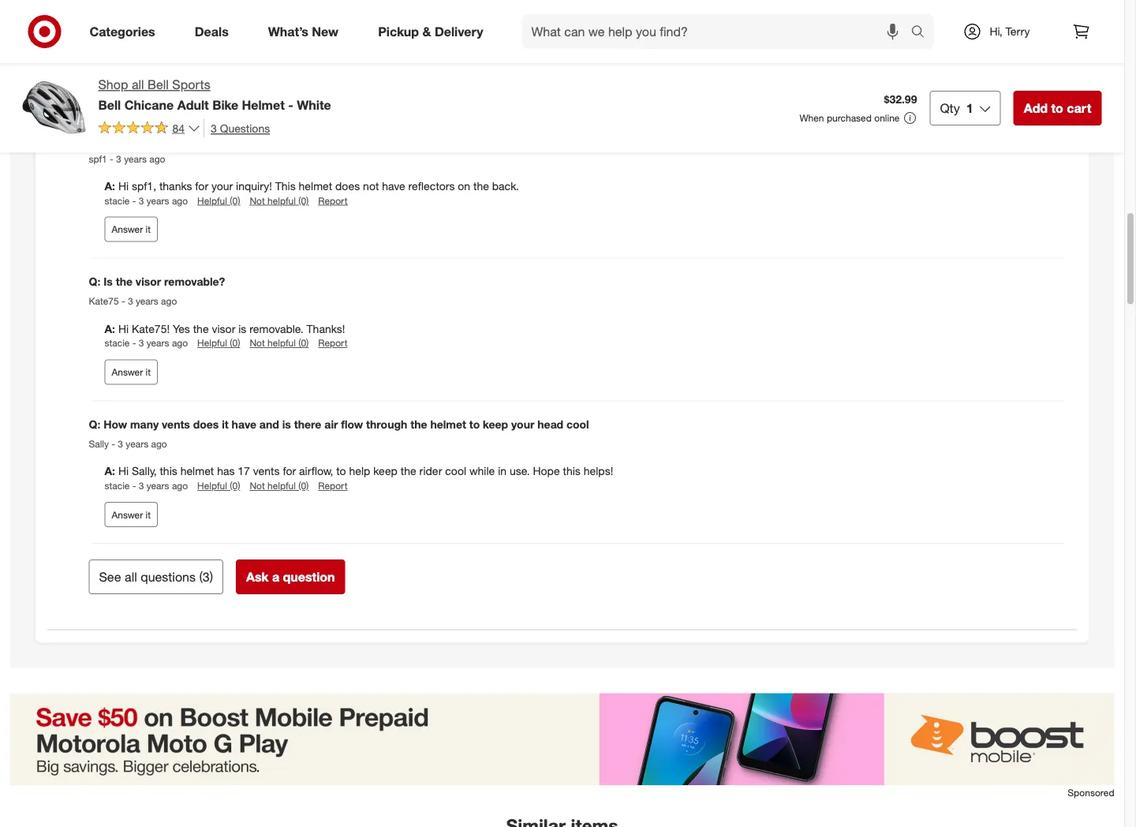 Task type: describe. For each thing, give the bounding box(es) containing it.
helmet
[[242, 97, 285, 112]]

what's new
[[268, 24, 339, 39]]

hope
[[533, 464, 560, 478]]

answer it button for kate75!
[[105, 360, 158, 385]]

purchased
[[827, 112, 872, 124]]

rider
[[420, 464, 442, 478]]

stacie for hi kate75! yes the visor is removable. thanks!
[[105, 338, 130, 349]]

1 vertical spatial keep
[[374, 464, 398, 478]]

(0) down 'airflow,'
[[298, 480, 309, 492]]

there
[[294, 417, 322, 431]]

not for is
[[250, 338, 265, 349]]

1 this from the left
[[160, 464, 177, 478]]

q&a (3)
[[89, 88, 142, 106]]

the right yes
[[193, 322, 209, 336]]

(0) down a: hi spf1, thanks for your inquiry! this helmet does not have reflectors on the back.
[[298, 195, 309, 207]]

have inside q: does it have back reflectors? spf1 - 3 years ago
[[144, 132, 168, 146]]

helpful  (0) for has
[[197, 480, 240, 492]]

many
[[130, 417, 159, 431]]

shop
[[98, 77, 128, 92]]

cool inside q: how many vents does it have and is there air flow through the helmet to keep your head cool sally - 3 years ago
[[567, 417, 589, 431]]

spf1
[[89, 153, 107, 165]]

0 horizontal spatial bell
[[98, 97, 121, 112]]

hi for hi sally, this helmet has 17 vents for airflow, to help keep the rider cool while in use. hope this helps!
[[118, 464, 129, 478]]

delivery
[[435, 24, 483, 39]]

helpful  (0) button for your
[[197, 194, 240, 208]]

does
[[104, 132, 131, 146]]

answer for spf1,
[[112, 224, 143, 236]]

to inside q: how many vents does it have and is there air flow through the helmet to keep your head cool sally - 3 years ago
[[469, 417, 480, 431]]

reflectors
[[408, 179, 455, 193]]

not helpful  (0) for this
[[250, 195, 309, 207]]

answer it for sally,
[[112, 509, 151, 521]]

(0) down inquiry!
[[230, 195, 240, 207]]

- inside q: how many vents does it have and is there air flow through the helmet to keep your head cool sally - 3 years ago
[[112, 438, 115, 450]]

0 horizontal spatial to
[[336, 464, 346, 478]]

stacie - 3 years ago for sally,
[[105, 480, 188, 492]]

through
[[366, 417, 408, 431]]

what's new link
[[255, 14, 358, 49]]

answer it for spf1,
[[112, 224, 151, 236]]

pickup
[[378, 24, 419, 39]]

ask
[[246, 570, 269, 585]]

sally,
[[132, 464, 157, 478]]

has
[[217, 464, 235, 478]]

not helpful  (0) for removable.
[[250, 338, 309, 349]]

helpful for removable.
[[268, 338, 296, 349]]

helpful for visor
[[197, 338, 227, 349]]

hi,
[[990, 24, 1003, 38]]

2 horizontal spatial have
[[382, 179, 405, 193]]

helpful  (0) for visor
[[197, 338, 240, 349]]

0 vertical spatial does
[[335, 179, 360, 193]]

thanks
[[159, 179, 192, 193]]

see all questions ( 3 )
[[99, 570, 213, 585]]

q: is the visor removable? kate75 - 3 years ago
[[89, 275, 225, 307]]

q: does it have back reflectors? spf1 - 3 years ago
[[89, 132, 257, 165]]

qty
[[940, 100, 960, 116]]

1 horizontal spatial visor
[[212, 322, 235, 336]]

- down sally,
[[132, 480, 136, 492]]

- down kate75!
[[132, 338, 136, 349]]

head
[[538, 417, 564, 431]]

hi for hi kate75! yes the visor is removable. thanks!
[[118, 322, 129, 336]]

not helpful  (0) button for this
[[250, 194, 309, 208]]

on
[[458, 179, 470, 193]]

sponsored region
[[10, 694, 1115, 827]]

answer it button for sally,
[[105, 502, 158, 528]]

back
[[171, 132, 197, 146]]

not for inquiry!
[[250, 195, 265, 207]]

yes
[[173, 322, 190, 336]]

it for it
[[146, 224, 151, 236]]

ask a question
[[246, 570, 335, 585]]

add to cart
[[1024, 100, 1092, 116]]

sports
[[172, 77, 210, 92]]

report for helmet
[[318, 195, 348, 207]]

3 inside q: how many vents does it have and is there air flow through the helmet to keep your head cool sally - 3 years ago
[[118, 438, 123, 450]]

years down kate75!
[[147, 338, 169, 349]]

white
[[297, 97, 331, 112]]

terry
[[1006, 24, 1030, 38]]

1 horizontal spatial for
[[283, 464, 296, 478]]

search button
[[904, 14, 942, 52]]

questions
[[220, 121, 270, 135]]

84
[[172, 121, 185, 135]]

search
[[904, 25, 942, 41]]

helpful for vents
[[268, 480, 296, 492]]

while
[[470, 464, 495, 478]]

new
[[312, 24, 339, 39]]

have inside q: how many vents does it have and is there air flow through the helmet to keep your head cool sally - 3 years ago
[[232, 417, 256, 431]]

3 down kate75!
[[139, 338, 144, 349]]

chicane
[[124, 97, 174, 112]]

it inside q: how many vents does it have and is there air flow through the helmet to keep your head cool sally - 3 years ago
[[222, 417, 229, 431]]

shop all bell sports bell chicane adult bike helmet - white
[[98, 77, 331, 112]]

image of bell chicane adult bike helmet - white image
[[22, 76, 86, 139]]

stacie for hi sally, this helmet has 17 vents for airflow, to help keep the rider cool while in use. hope this helps!
[[105, 480, 130, 492]]

not
[[363, 179, 379, 193]]

pickup & delivery
[[378, 24, 483, 39]]

1 vertical spatial cool
[[445, 464, 467, 478]]

q&a (3) button
[[48, 72, 1077, 123]]

air
[[325, 417, 338, 431]]

this
[[275, 179, 296, 193]]

ago inside q: how many vents does it have and is there air flow through the helmet to keep your head cool sally - 3 years ago
[[151, 438, 167, 450]]

- inside "shop all bell sports bell chicane adult bike helmet - white"
[[288, 97, 293, 112]]

(0) down the a: hi kate75! yes the visor is removable. thanks!
[[230, 338, 240, 349]]

helpful  (0) for your
[[197, 195, 240, 207]]

not helpful  (0) button for removable.
[[250, 337, 309, 350]]

17
[[238, 464, 250, 478]]

2 this from the left
[[563, 464, 581, 478]]

a: for a: hi sally, this helmet has 17 vents for airflow, to help keep the rider cool while in use. hope this helps!
[[105, 464, 115, 478]]

add
[[1024, 100, 1048, 116]]

cart
[[1067, 100, 1092, 116]]

3 down sally,
[[139, 480, 144, 492]]

is inside q: how many vents does it have and is there air flow through the helmet to keep your head cool sally - 3 years ago
[[282, 417, 291, 431]]

stacie for hi spf1, thanks for your inquiry! this helmet does not have reflectors on the back.
[[105, 195, 130, 207]]

0 vertical spatial bell
[[148, 77, 169, 92]]

how
[[104, 417, 127, 431]]

$32.99
[[884, 92, 917, 106]]

3 questions link
[[204, 119, 270, 137]]

3 down "spf1,"
[[139, 195, 144, 207]]

visor inside q: is the visor removable? kate75 - 3 years ago
[[136, 275, 161, 289]]

helpful for your
[[197, 195, 227, 207]]

a: hi spf1, thanks for your inquiry! this helmet does not have reflectors on the back.
[[105, 179, 519, 193]]

ago inside q: is the visor removable? kate75 - 3 years ago
[[161, 296, 177, 307]]

qty 1
[[940, 100, 974, 116]]

removable?
[[164, 275, 225, 289]]

deals
[[195, 24, 229, 39]]

kate75
[[89, 296, 119, 307]]

help
[[349, 464, 370, 478]]

keep inside q: how many vents does it have and is there air flow through the helmet to keep your head cool sally - 3 years ago
[[483, 417, 508, 431]]

deals link
[[181, 14, 248, 49]]

when
[[800, 112, 824, 124]]



Task type: locate. For each thing, give the bounding box(es) containing it.
2 vertical spatial not helpful  (0)
[[250, 480, 309, 492]]

1 vertical spatial does
[[193, 417, 219, 431]]

0 vertical spatial vents
[[162, 417, 190, 431]]

is
[[238, 322, 246, 336], [282, 417, 291, 431]]

not helpful  (0) for vents
[[250, 480, 309, 492]]

not helpful  (0) button for vents
[[250, 479, 309, 493]]

visor
[[136, 275, 161, 289], [212, 322, 235, 336]]

2 not helpful  (0) from the top
[[250, 338, 309, 349]]

84 link
[[98, 119, 201, 138]]

a: down sally at the bottom of the page
[[105, 464, 115, 478]]

helmet left has
[[180, 464, 214, 478]]

1 vertical spatial answer it button
[[105, 360, 158, 385]]

it inside q: does it have back reflectors? spf1 - 3 years ago
[[134, 132, 141, 146]]

1 horizontal spatial to
[[469, 417, 480, 431]]

to left help
[[336, 464, 346, 478]]

helpful down has
[[197, 480, 227, 492]]

0 horizontal spatial helmet
[[180, 464, 214, 478]]

all inside "shop all bell sports bell chicane adult bike helmet - white"
[[132, 77, 144, 92]]

2 vertical spatial answer it button
[[105, 502, 158, 528]]

1 vertical spatial for
[[283, 464, 296, 478]]

keep right help
[[374, 464, 398, 478]]

3 right kate75
[[128, 296, 133, 307]]

2 vertical spatial stacie
[[105, 480, 130, 492]]

3 q: from the top
[[89, 417, 100, 431]]

helpful down the a: hi kate75! yes the visor is removable. thanks!
[[197, 338, 227, 349]]

1 horizontal spatial your
[[511, 417, 535, 431]]

1 stacie from the top
[[105, 195, 130, 207]]

3 inside q: is the visor removable? kate75 - 3 years ago
[[128, 296, 133, 307]]

all for shop
[[132, 77, 144, 92]]

hi left sally,
[[118, 464, 129, 478]]

1 answer from the top
[[112, 224, 143, 236]]

2 vertical spatial report
[[318, 480, 348, 492]]

1 vertical spatial not helpful  (0)
[[250, 338, 309, 349]]

0 vertical spatial cool
[[567, 417, 589, 431]]

3 not from the top
[[250, 480, 265, 492]]

not helpful  (0) down removable.
[[250, 338, 309, 349]]

years
[[124, 153, 147, 165], [147, 195, 169, 207], [136, 296, 158, 307], [147, 338, 169, 349], [126, 438, 149, 450], [147, 480, 169, 492]]

1 vertical spatial answer it
[[112, 367, 151, 378]]

1 helpful from the top
[[268, 195, 296, 207]]

1 horizontal spatial bell
[[148, 77, 169, 92]]

q: inside q: does it have back reflectors? spf1 - 3 years ago
[[89, 132, 100, 146]]

1 report button from the top
[[318, 194, 348, 208]]

helpful  (0) down inquiry!
[[197, 195, 240, 207]]

1 answer it button from the top
[[105, 217, 158, 242]]

What can we help you find? suggestions appear below search field
[[522, 14, 915, 49]]

answer it button for spf1,
[[105, 217, 158, 242]]

helpful  (0) button for visor
[[197, 337, 240, 350]]

the right on
[[474, 179, 489, 193]]

q&a
[[89, 88, 121, 106]]

kate75!
[[132, 322, 170, 336]]

it
[[134, 132, 141, 146], [146, 224, 151, 236], [146, 367, 151, 378], [222, 417, 229, 431], [146, 509, 151, 521]]

2 vertical spatial q:
[[89, 417, 100, 431]]

a:
[[105, 179, 115, 193], [105, 322, 115, 336], [105, 464, 115, 478]]

categories
[[90, 24, 155, 39]]

it for many
[[146, 509, 151, 521]]

0 vertical spatial helpful  (0)
[[197, 195, 240, 207]]

(3)
[[125, 88, 142, 106]]

0 vertical spatial answer it
[[112, 224, 151, 236]]

3 down bike
[[211, 121, 217, 135]]

the inside q: how many vents does it have and is there air flow through the helmet to keep your head cool sally - 3 years ago
[[411, 417, 427, 431]]

2 answer from the top
[[112, 367, 143, 378]]

answer
[[112, 224, 143, 236], [112, 367, 143, 378], [112, 509, 143, 521]]

report button for thanks!
[[318, 337, 348, 350]]

hi
[[118, 179, 129, 193], [118, 322, 129, 336], [118, 464, 129, 478]]

0 vertical spatial report
[[318, 195, 348, 207]]

is left removable.
[[238, 322, 246, 336]]

to inside button
[[1052, 100, 1064, 116]]

your left inquiry!
[[211, 179, 233, 193]]

1 vertical spatial q:
[[89, 275, 100, 289]]

)
[[210, 570, 213, 585]]

2 vertical spatial stacie - 3 years ago
[[105, 480, 188, 492]]

helmet right this
[[299, 179, 332, 193]]

1 report from the top
[[318, 195, 348, 207]]

2 vertical spatial have
[[232, 417, 256, 431]]

3 not helpful  (0) from the top
[[250, 480, 309, 492]]

1 vertical spatial a:
[[105, 322, 115, 336]]

report button for helmet
[[318, 194, 348, 208]]

q: left the is
[[89, 275, 100, 289]]

1 not from the top
[[250, 195, 265, 207]]

0 vertical spatial helpful
[[268, 195, 296, 207]]

is right the and
[[282, 417, 291, 431]]

0 vertical spatial keep
[[483, 417, 508, 431]]

years inside q: does it have back reflectors? spf1 - 3 years ago
[[124, 153, 147, 165]]

1 not helpful  (0) from the top
[[250, 195, 309, 207]]

2 vertical spatial answer it
[[112, 509, 151, 521]]

1 helpful  (0) button from the top
[[197, 194, 240, 208]]

3 helpful  (0) from the top
[[197, 480, 240, 492]]

not for 17
[[250, 480, 265, 492]]

visor right yes
[[212, 322, 235, 336]]

1 vertical spatial helpful
[[197, 338, 227, 349]]

3 stacie - 3 years ago from the top
[[105, 480, 188, 492]]

helpful  (0)
[[197, 195, 240, 207], [197, 338, 240, 349], [197, 480, 240, 492]]

0 horizontal spatial does
[[193, 417, 219, 431]]

flow
[[341, 417, 363, 431]]

3 not helpful  (0) button from the top
[[250, 479, 309, 493]]

0 vertical spatial answer it button
[[105, 217, 158, 242]]

1 vertical spatial visor
[[212, 322, 235, 336]]

ago inside q: does it have back reflectors? spf1 - 3 years ago
[[149, 153, 165, 165]]

use.
[[510, 464, 530, 478]]

answer for sally,
[[112, 509, 143, 521]]

2 vertical spatial helpful
[[268, 480, 296, 492]]

3 answer it from the top
[[112, 509, 151, 521]]

- inside q: does it have back reflectors? spf1 - 3 years ago
[[110, 153, 113, 165]]

a: down spf1
[[105, 179, 115, 193]]

1 hi from the top
[[118, 179, 129, 193]]

helpful  (0) button down inquiry!
[[197, 194, 240, 208]]

reflectors?
[[200, 132, 257, 146]]

3 down "does"
[[116, 153, 121, 165]]

all for see
[[125, 570, 137, 585]]

1 horizontal spatial helmet
[[299, 179, 332, 193]]

2 hi from the top
[[118, 322, 129, 336]]

3 hi from the top
[[118, 464, 129, 478]]

&
[[423, 24, 431, 39]]

report button down 'airflow,'
[[318, 479, 348, 493]]

does up has
[[193, 417, 219, 431]]

helpful  (0) down has
[[197, 480, 240, 492]]

helpful for has
[[197, 480, 227, 492]]

report button for for
[[318, 479, 348, 493]]

q: up spf1
[[89, 132, 100, 146]]

1 vertical spatial not
[[250, 338, 265, 349]]

ask a question button
[[236, 560, 345, 595]]

3 helpful from the top
[[197, 480, 227, 492]]

- right spf1
[[110, 153, 113, 165]]

2 helpful from the top
[[268, 338, 296, 349]]

2 answer it from the top
[[112, 367, 151, 378]]

q: for q: is the visor removable?
[[89, 275, 100, 289]]

not down inquiry!
[[250, 195, 265, 207]]

0 horizontal spatial this
[[160, 464, 177, 478]]

add to cart button
[[1014, 91, 1102, 125]]

0 vertical spatial for
[[195, 179, 208, 193]]

answer it down "spf1,"
[[112, 224, 151, 236]]

sponsored
[[1068, 787, 1115, 799]]

this
[[160, 464, 177, 478], [563, 464, 581, 478]]

3 down how
[[118, 438, 123, 450]]

1 horizontal spatial cool
[[567, 417, 589, 431]]

answer down sally,
[[112, 509, 143, 521]]

report for thanks!
[[318, 338, 348, 349]]

q: inside q: how many vents does it have and is there air flow through the helmet to keep your head cool sally - 3 years ago
[[89, 417, 100, 431]]

vents right 17
[[253, 464, 280, 478]]

not down removable.
[[250, 338, 265, 349]]

report for for
[[318, 480, 348, 492]]

1 q: from the top
[[89, 132, 100, 146]]

this right hope
[[563, 464, 581, 478]]

cool right rider
[[445, 464, 467, 478]]

1 vertical spatial helpful  (0)
[[197, 338, 240, 349]]

hi left "spf1,"
[[118, 179, 129, 193]]

questions
[[141, 570, 196, 585]]

sally
[[89, 438, 109, 450]]

1 vertical spatial bell
[[98, 97, 121, 112]]

a: hi kate75! yes the visor is removable. thanks!
[[105, 322, 345, 336]]

1 horizontal spatial have
[[232, 417, 256, 431]]

all
[[132, 77, 144, 92], [125, 570, 137, 585]]

1 helpful  (0) from the top
[[197, 195, 240, 207]]

stacie down spf1
[[105, 195, 130, 207]]

years down "spf1,"
[[147, 195, 169, 207]]

2 not from the top
[[250, 338, 265, 349]]

advertisement region
[[10, 694, 1115, 786]]

years inside q: is the visor removable? kate75 - 3 years ago
[[136, 296, 158, 307]]

0 vertical spatial not helpful  (0)
[[250, 195, 309, 207]]

3 a: from the top
[[105, 464, 115, 478]]

3 answer it button from the top
[[105, 502, 158, 528]]

2 horizontal spatial helmet
[[430, 417, 466, 431]]

to up while
[[469, 417, 480, 431]]

adult
[[177, 97, 209, 112]]

report
[[318, 195, 348, 207], [318, 338, 348, 349], [318, 480, 348, 492]]

0 vertical spatial visor
[[136, 275, 161, 289]]

1 horizontal spatial vents
[[253, 464, 280, 478]]

3 right questions
[[203, 570, 210, 585]]

your inside q: how many vents does it have and is there air flow through the helmet to keep your head cool sally - 3 years ago
[[511, 417, 535, 431]]

helpful  (0) down the a: hi kate75! yes the visor is removable. thanks!
[[197, 338, 240, 349]]

1 stacie - 3 years ago from the top
[[105, 195, 188, 207]]

helpful down this
[[268, 195, 296, 207]]

2 vertical spatial answer
[[112, 509, 143, 521]]

stacie - 3 years ago down sally,
[[105, 480, 188, 492]]

1 horizontal spatial does
[[335, 179, 360, 193]]

removable.
[[250, 322, 304, 336]]

the right the is
[[116, 275, 133, 289]]

helmet up rider
[[430, 417, 466, 431]]

for
[[195, 179, 208, 193], [283, 464, 296, 478]]

answer for kate75!
[[112, 367, 143, 378]]

all up chicane
[[132, 77, 144, 92]]

2 q: from the top
[[89, 275, 100, 289]]

1 vertical spatial is
[[282, 417, 291, 431]]

a
[[272, 570, 280, 585]]

0 vertical spatial is
[[238, 322, 246, 336]]

3 report button from the top
[[318, 479, 348, 493]]

1 vertical spatial your
[[511, 417, 535, 431]]

2 vertical spatial helpful  (0)
[[197, 480, 240, 492]]

1 not helpful  (0) button from the top
[[250, 194, 309, 208]]

report down thanks!
[[318, 338, 348, 349]]

a: for a: hi kate75! yes the visor is removable. thanks!
[[105, 322, 115, 336]]

0 horizontal spatial for
[[195, 179, 208, 193]]

2 report button from the top
[[318, 337, 348, 350]]

it for the
[[146, 367, 151, 378]]

1 vertical spatial vents
[[253, 464, 280, 478]]

2 vertical spatial not
[[250, 480, 265, 492]]

2 vertical spatial helpful  (0) button
[[197, 479, 240, 493]]

1 vertical spatial helmet
[[430, 417, 466, 431]]

0 vertical spatial helpful
[[197, 195, 227, 207]]

and
[[260, 417, 279, 431]]

inquiry!
[[236, 179, 272, 193]]

online
[[875, 112, 900, 124]]

2 vertical spatial helmet
[[180, 464, 214, 478]]

a: for a: hi spf1, thanks for your inquiry! this helmet does not have reflectors on the back.
[[105, 179, 115, 193]]

3 report from the top
[[318, 480, 348, 492]]

1 vertical spatial not helpful  (0) button
[[250, 337, 309, 350]]

helpful  (0) button down the a: hi kate75! yes the visor is removable. thanks!
[[197, 337, 240, 350]]

years down sally,
[[147, 480, 169, 492]]

3 inside q: does it have back reflectors? spf1 - 3 years ago
[[116, 153, 121, 165]]

not helpful  (0) button down this
[[250, 194, 309, 208]]

q: for q: how many vents does it have and is there air flow through the helmet to keep your head cool
[[89, 417, 100, 431]]

not helpful  (0) down this
[[250, 195, 309, 207]]

report button down thanks!
[[318, 337, 348, 350]]

0 horizontal spatial visor
[[136, 275, 161, 289]]

2 not helpful  (0) button from the top
[[250, 337, 309, 350]]

answer it down kate75!
[[112, 367, 151, 378]]

0 vertical spatial all
[[132, 77, 144, 92]]

2 vertical spatial not helpful  (0) button
[[250, 479, 309, 493]]

0 vertical spatial answer
[[112, 224, 143, 236]]

0 vertical spatial stacie
[[105, 195, 130, 207]]

see
[[99, 570, 121, 585]]

1 vertical spatial helpful  (0) button
[[197, 337, 240, 350]]

helpful  (0) button down has
[[197, 479, 240, 493]]

answer down kate75!
[[112, 367, 143, 378]]

0 vertical spatial hi
[[118, 179, 129, 193]]

0 vertical spatial a:
[[105, 179, 115, 193]]

0 vertical spatial not
[[250, 195, 265, 207]]

1 horizontal spatial keep
[[483, 417, 508, 431]]

thanks!
[[307, 322, 345, 336]]

answer it button
[[105, 217, 158, 242], [105, 360, 158, 385], [105, 502, 158, 528]]

q:
[[89, 132, 100, 146], [89, 275, 100, 289], [89, 417, 100, 431]]

(
[[199, 570, 203, 585]]

0 vertical spatial not helpful  (0) button
[[250, 194, 309, 208]]

q: inside q: is the visor removable? kate75 - 3 years ago
[[89, 275, 100, 289]]

hi for hi spf1, thanks for your inquiry! this helmet does not have reflectors on the back.
[[118, 179, 129, 193]]

spf1,
[[132, 179, 156, 193]]

(0) down 17
[[230, 480, 240, 492]]

1 helpful from the top
[[197, 195, 227, 207]]

cool right head
[[567, 417, 589, 431]]

2 stacie from the top
[[105, 338, 130, 349]]

back.
[[492, 179, 519, 193]]

the inside q: is the visor removable? kate75 - 3 years ago
[[116, 275, 133, 289]]

1
[[967, 100, 974, 116]]

2 helpful from the top
[[197, 338, 227, 349]]

0 vertical spatial stacie - 3 years ago
[[105, 195, 188, 207]]

0 horizontal spatial cool
[[445, 464, 467, 478]]

bell down shop
[[98, 97, 121, 112]]

vents inside q: how many vents does it have and is there air flow through the helmet to keep your head cool sally - 3 years ago
[[162, 417, 190, 431]]

1 answer it from the top
[[112, 224, 151, 236]]

stacie - 3 years ago down "spf1,"
[[105, 195, 188, 207]]

helmet inside q: how many vents does it have and is there air flow through the helmet to keep your head cool sally - 3 years ago
[[430, 417, 466, 431]]

stacie - 3 years ago for spf1,
[[105, 195, 188, 207]]

helpful  (0) button for has
[[197, 479, 240, 493]]

not helpful  (0) button
[[250, 194, 309, 208], [250, 337, 309, 350], [250, 479, 309, 493]]

0 vertical spatial q:
[[89, 132, 100, 146]]

bell up chicane
[[148, 77, 169, 92]]

keep
[[483, 417, 508, 431], [374, 464, 398, 478]]

1 vertical spatial answer
[[112, 367, 143, 378]]

it right "does"
[[134, 132, 141, 146]]

2 helpful  (0) button from the top
[[197, 337, 240, 350]]

2 a: from the top
[[105, 322, 115, 336]]

this right sally,
[[160, 464, 177, 478]]

airflow,
[[299, 464, 333, 478]]

keep up in
[[483, 417, 508, 431]]

0 vertical spatial helpful  (0) button
[[197, 194, 240, 208]]

categories link
[[76, 14, 175, 49]]

0 horizontal spatial vents
[[162, 417, 190, 431]]

1 vertical spatial have
[[382, 179, 405, 193]]

2 answer it button from the top
[[105, 360, 158, 385]]

vents
[[162, 417, 190, 431], [253, 464, 280, 478]]

helpful for this
[[268, 195, 296, 207]]

1 vertical spatial stacie
[[105, 338, 130, 349]]

hi left kate75!
[[118, 322, 129, 336]]

2 stacie - 3 years ago from the top
[[105, 338, 188, 349]]

2 vertical spatial to
[[336, 464, 346, 478]]

visor right the is
[[136, 275, 161, 289]]

q: for q: does it have back reflectors?
[[89, 132, 100, 146]]

0 vertical spatial helmet
[[299, 179, 332, 193]]

0 vertical spatial have
[[144, 132, 168, 146]]

stacie down sally at the bottom of the page
[[105, 480, 130, 492]]

helpful down reflectors?
[[197, 195, 227, 207]]

years up kate75!
[[136, 296, 158, 307]]

helmet
[[299, 179, 332, 193], [430, 417, 466, 431], [180, 464, 214, 478]]

1 vertical spatial report
[[318, 338, 348, 349]]

- down "spf1,"
[[132, 195, 136, 207]]

bike
[[212, 97, 238, 112]]

answer it for kate75!
[[112, 367, 151, 378]]

0 horizontal spatial is
[[238, 322, 246, 336]]

3 questions
[[211, 121, 270, 135]]

report down a: hi spf1, thanks for your inquiry! this helmet does not have reflectors on the back.
[[318, 195, 348, 207]]

2 vertical spatial hi
[[118, 464, 129, 478]]

to right add
[[1052, 100, 1064, 116]]

is
[[104, 275, 113, 289]]

stacie - 3 years ago for kate75!
[[105, 338, 188, 349]]

3 answer from the top
[[112, 509, 143, 521]]

1 horizontal spatial is
[[282, 417, 291, 431]]

years down many
[[126, 438, 149, 450]]

0 horizontal spatial keep
[[374, 464, 398, 478]]

not helpful  (0) button down removable.
[[250, 337, 309, 350]]

a: hi sally, this helmet has 17 vents for airflow, to help keep the rider cool while in use. hope this helps!
[[105, 464, 613, 478]]

report button down a: hi spf1, thanks for your inquiry! this helmet does not have reflectors on the back.
[[318, 194, 348, 208]]

what's
[[268, 24, 309, 39]]

2 horizontal spatial to
[[1052, 100, 1064, 116]]

1 a: from the top
[[105, 179, 115, 193]]

1 vertical spatial hi
[[118, 322, 129, 336]]

have left 84
[[144, 132, 168, 146]]

helps!
[[584, 464, 613, 478]]

to
[[1052, 100, 1064, 116], [469, 417, 480, 431], [336, 464, 346, 478]]

2 report from the top
[[318, 338, 348, 349]]

3 helpful  (0) button from the top
[[197, 479, 240, 493]]

0 horizontal spatial have
[[144, 132, 168, 146]]

when purchased online
[[800, 112, 900, 124]]

years down "does"
[[124, 153, 147, 165]]

1 vertical spatial stacie - 3 years ago
[[105, 338, 188, 349]]

not helpful  (0)
[[250, 195, 309, 207], [250, 338, 309, 349], [250, 480, 309, 492]]

q: how many vents does it have and is there air flow through the helmet to keep your head cool sally - 3 years ago
[[89, 417, 589, 450]]

in
[[498, 464, 507, 478]]

1 vertical spatial helpful
[[268, 338, 296, 349]]

your left head
[[511, 417, 535, 431]]

for right the thanks
[[195, 179, 208, 193]]

answer it button down "spf1,"
[[105, 217, 158, 242]]

q: up sally at the bottom of the page
[[89, 417, 100, 431]]

have left the and
[[232, 417, 256, 431]]

- inside q: is the visor removable? kate75 - 3 years ago
[[121, 296, 125, 307]]

the left rider
[[401, 464, 416, 478]]

0 horizontal spatial your
[[211, 179, 233, 193]]

(0) down thanks!
[[298, 338, 309, 349]]

for left 'airflow,'
[[283, 464, 296, 478]]

it left the and
[[222, 417, 229, 431]]

2 helpful  (0) from the top
[[197, 338, 240, 349]]

does inside q: how many vents does it have and is there air flow through the helmet to keep your head cool sally - 3 years ago
[[193, 417, 219, 431]]

vents right many
[[162, 417, 190, 431]]

all right see at the bottom
[[125, 570, 137, 585]]

years inside q: how many vents does it have and is there air flow through the helmet to keep your head cool sally - 3 years ago
[[126, 438, 149, 450]]

helpful  (0) button
[[197, 194, 240, 208], [197, 337, 240, 350], [197, 479, 240, 493]]

3 stacie from the top
[[105, 480, 130, 492]]

3 helpful from the top
[[268, 480, 296, 492]]

answer it down sally,
[[112, 509, 151, 521]]

answer it button down kate75!
[[105, 360, 158, 385]]

helpful down the and
[[268, 480, 296, 492]]

- left white
[[288, 97, 293, 112]]

0 vertical spatial your
[[211, 179, 233, 193]]

1 vertical spatial all
[[125, 570, 137, 585]]

1 vertical spatial to
[[469, 417, 480, 431]]

2 vertical spatial report button
[[318, 479, 348, 493]]

it down kate75!
[[146, 367, 151, 378]]



Task type: vqa. For each thing, say whether or not it's contained in the screenshot.
rightmost Ideas
no



